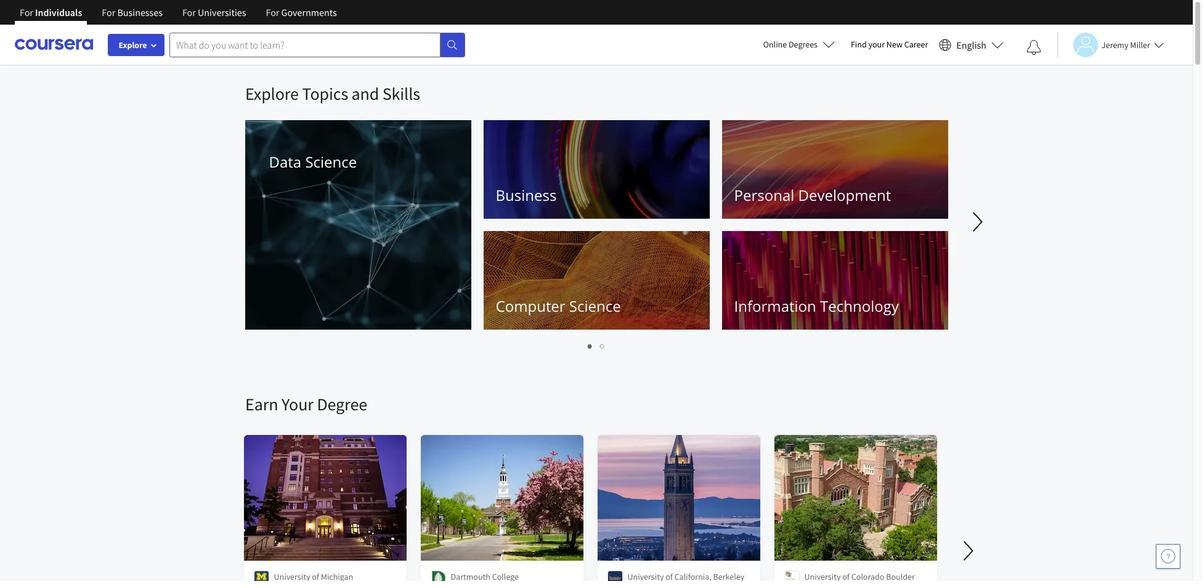 Task type: vqa. For each thing, say whether or not it's contained in the screenshot.
Course
no



Task type: describe. For each thing, give the bounding box(es) containing it.
jeremy
[[1102, 39, 1128, 50]]

english
[[956, 39, 986, 51]]

personal development
[[734, 185, 891, 205]]

2 button
[[596, 339, 609, 353]]

jeremy miller
[[1102, 39, 1150, 50]]

information technology
[[734, 296, 899, 316]]

data science image
[[245, 120, 471, 330]]

businesses
[[117, 6, 163, 18]]

business image
[[484, 120, 710, 219]]

next slide image for earn your degree
[[954, 536, 983, 566]]

for individuals
[[20, 6, 82, 18]]

business
[[496, 185, 557, 205]]

earn your degree carousel element
[[239, 356, 1202, 581]]

individuals
[[35, 6, 82, 18]]

help center image
[[1161, 549, 1176, 564]]

career
[[904, 39, 928, 50]]

find your new career link
[[845, 37, 934, 52]]

computer science link
[[484, 231, 710, 330]]

for governments
[[266, 6, 337, 18]]

university of colorado boulder image
[[784, 571, 800, 581]]

find
[[851, 39, 867, 50]]

topics
[[302, 83, 348, 105]]

banner navigation
[[10, 0, 347, 34]]

for businesses
[[102, 6, 163, 18]]

coursera image
[[15, 35, 93, 54]]

business link
[[484, 120, 710, 219]]

explore for explore topics and skills
[[245, 83, 299, 105]]

online degrees
[[763, 39, 818, 50]]

your
[[868, 39, 885, 50]]

earn your degree
[[245, 393, 367, 415]]

for for governments
[[266, 6, 279, 18]]

jeremy miller button
[[1057, 32, 1164, 57]]

list inside "explore topics and skills carousel" element
[[245, 339, 948, 353]]

personal development image
[[722, 120, 948, 219]]

explore topics and skills
[[245, 83, 420, 105]]

for universities
[[182, 6, 246, 18]]

information technology link
[[722, 231, 948, 330]]

What do you want to learn? text field
[[169, 32, 441, 57]]

governments
[[281, 6, 337, 18]]

data science
[[269, 152, 357, 172]]

miller
[[1130, 39, 1150, 50]]

computer science image
[[484, 231, 710, 330]]

your
[[282, 393, 314, 415]]

technology
[[820, 296, 899, 316]]

degree
[[317, 393, 367, 415]]

data science link
[[245, 120, 471, 330]]

science for data science
[[306, 152, 357, 172]]

degrees
[[789, 39, 818, 50]]

for for individuals
[[20, 6, 33, 18]]



Task type: locate. For each thing, give the bounding box(es) containing it.
find your new career
[[851, 39, 928, 50]]

1 vertical spatial science
[[570, 296, 621, 316]]

explore inside "explore topics and skills carousel" element
[[245, 83, 299, 105]]

science right data at the left
[[306, 152, 357, 172]]

0 vertical spatial explore
[[119, 39, 147, 51]]

university of california, berkeley image
[[608, 571, 623, 581]]

0 vertical spatial next slide image
[[963, 207, 993, 237]]

universities
[[198, 6, 246, 18]]

1 horizontal spatial science
[[570, 296, 621, 316]]

for left individuals
[[20, 6, 33, 18]]

1 horizontal spatial explore
[[245, 83, 299, 105]]

explore left topics
[[245, 83, 299, 105]]

skills
[[382, 83, 420, 105]]

explore topics and skills carousel element
[[239, 65, 1202, 356]]

for for universities
[[182, 6, 196, 18]]

1 button
[[584, 339, 596, 353]]

1 for from the left
[[20, 6, 33, 18]]

explore inside explore dropdown button
[[119, 39, 147, 51]]

online
[[763, 39, 787, 50]]

1 vertical spatial explore
[[245, 83, 299, 105]]

list
[[245, 339, 948, 353]]

english button
[[934, 25, 1009, 65]]

dartmouth college image
[[431, 571, 446, 581]]

new
[[887, 39, 903, 50]]

next slide image for explore topics and skills
[[963, 207, 993, 237]]

4 for from the left
[[266, 6, 279, 18]]

science up 1 on the left
[[570, 296, 621, 316]]

None search field
[[169, 32, 465, 57]]

for left universities
[[182, 6, 196, 18]]

show notifications image
[[1026, 40, 1041, 55]]

science for computer science
[[570, 296, 621, 316]]

for for businesses
[[102, 6, 115, 18]]

personal
[[734, 185, 795, 205]]

explore for explore
[[119, 39, 147, 51]]

explore
[[119, 39, 147, 51], [245, 83, 299, 105]]

0 vertical spatial science
[[306, 152, 357, 172]]

for left governments
[[266, 6, 279, 18]]

information
[[734, 296, 817, 316]]

list containing 1
[[245, 339, 948, 353]]

1 vertical spatial next slide image
[[954, 536, 983, 566]]

for
[[20, 6, 33, 18], [102, 6, 115, 18], [182, 6, 196, 18], [266, 6, 279, 18]]

data
[[269, 152, 302, 172]]

university of michigan image
[[254, 571, 269, 581]]

0 horizontal spatial science
[[306, 152, 357, 172]]

explore down for businesses
[[119, 39, 147, 51]]

and
[[352, 83, 379, 105]]

next slide image
[[963, 207, 993, 237], [954, 536, 983, 566]]

online degrees button
[[753, 31, 845, 58]]

2 for from the left
[[102, 6, 115, 18]]

computer
[[496, 296, 566, 316]]

science
[[306, 152, 357, 172], [570, 296, 621, 316]]

computer science
[[496, 296, 621, 316]]

earn
[[245, 393, 278, 415]]

for left businesses on the left
[[102, 6, 115, 18]]

personal development link
[[722, 120, 948, 219]]

information technology image
[[722, 231, 948, 330]]

0 horizontal spatial explore
[[119, 39, 147, 51]]

2
[[600, 340, 605, 352]]

1
[[588, 340, 593, 352]]

explore button
[[108, 34, 165, 56]]

development
[[799, 185, 891, 205]]

3 for from the left
[[182, 6, 196, 18]]



